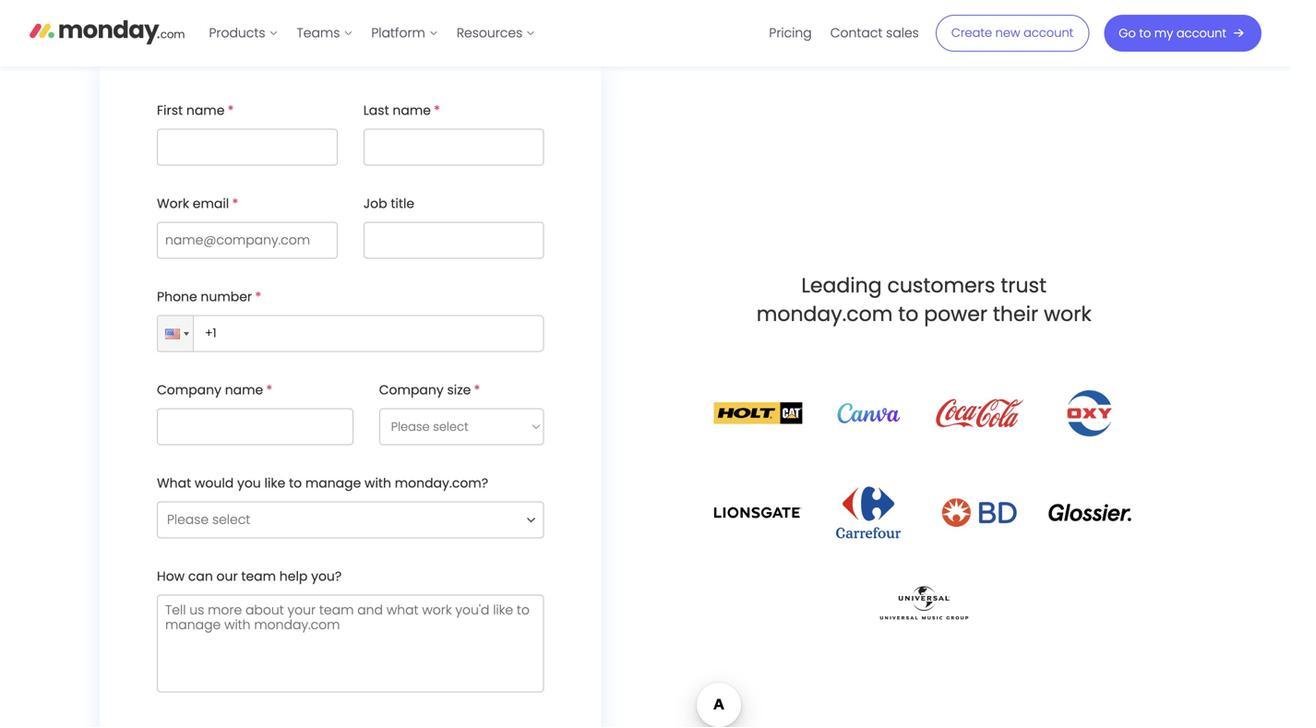Task type: locate. For each thing, give the bounding box(es) containing it.
leading
[[801, 272, 882, 300]]

platform link
[[362, 18, 447, 48]]

to down the customers at the top right
[[898, 300, 919, 328]]

work email
[[157, 195, 229, 213]]

2 list from the left
[[760, 0, 928, 66]]

you
[[237, 474, 261, 492]]

you?
[[311, 568, 342, 586]]

Job title text field
[[363, 222, 544, 259]]

0 horizontal spatial company
[[157, 381, 221, 399]]

company left size
[[379, 381, 444, 399]]

monday.com?
[[395, 474, 488, 492]]

0 horizontal spatial to
[[289, 474, 302, 492]]

to right like
[[289, 474, 302, 492]]

bd image
[[935, 492, 1024, 533]]

company for company size
[[379, 381, 444, 399]]

1 horizontal spatial company
[[379, 381, 444, 399]]

pricing
[[769, 24, 812, 42]]

please select
[[167, 511, 250, 529]]

company for company name
[[157, 381, 221, 399]]

products link
[[200, 18, 287, 48]]

account right my
[[1177, 25, 1227, 42]]

list
[[200, 0, 545, 66], [760, 0, 928, 66]]

with
[[365, 474, 391, 492]]

how can our team help you?
[[157, 568, 342, 586]]

our
[[216, 568, 238, 586]]

power
[[924, 300, 988, 328]]

name right last
[[393, 101, 431, 119]]

monday.com logo image
[[30, 12, 185, 51]]

first
[[157, 101, 183, 119]]

1 horizontal spatial account
[[1177, 25, 1227, 42]]

name for first name
[[186, 101, 225, 119]]

2 company from the left
[[379, 381, 444, 399]]

what would you like to manage with monday.com?
[[157, 474, 488, 492]]

1 list from the left
[[200, 0, 545, 66]]

glossier image
[[1046, 504, 1135, 522]]

title
[[391, 195, 414, 213]]

resources link
[[447, 18, 545, 48]]

new
[[996, 24, 1020, 41]]

name for last name
[[393, 101, 431, 119]]

number
[[201, 288, 252, 306]]

0 vertical spatial to
[[1139, 25, 1151, 42]]

Last name text field
[[363, 129, 544, 166]]

1 horizontal spatial list
[[760, 0, 928, 66]]

name up 'company name' 'text box'
[[225, 381, 263, 399]]

company down united states: + 1 'icon'
[[157, 381, 221, 399]]

platform
[[371, 24, 425, 42]]

contact sales button
[[821, 18, 928, 48]]

account
[[1024, 24, 1074, 41], [1177, 25, 1227, 42]]

manage
[[305, 474, 361, 492]]

company name
[[157, 381, 263, 399]]

united states: + 1 image
[[184, 332, 189, 336]]

contact sales
[[830, 24, 919, 42]]

company
[[157, 381, 221, 399], [379, 381, 444, 399]]

go to my account button
[[1104, 15, 1262, 52]]

2 vertical spatial to
[[289, 474, 302, 492]]

0 horizontal spatial account
[[1024, 24, 1074, 41]]

First name text field
[[157, 129, 338, 166]]

to inside leading customers trust monday.com to power their work
[[898, 300, 919, 328]]

universal music group image
[[880, 587, 968, 620]]

account inside create new account button
[[1024, 24, 1074, 41]]

contact
[[830, 24, 883, 42]]

lionsgate image
[[714, 502, 802, 524]]

name right the first
[[186, 101, 225, 119]]

1 vertical spatial to
[[898, 300, 919, 328]]

coca cola image
[[935, 389, 1024, 438]]

to for leading customers trust monday.com to power their work
[[898, 300, 919, 328]]

2 horizontal spatial to
[[1139, 25, 1151, 42]]

list containing products
[[200, 0, 545, 66]]

1 horizontal spatial to
[[898, 300, 919, 328]]

1 company from the left
[[157, 381, 221, 399]]

pricing link
[[760, 18, 821, 48]]

0 horizontal spatial list
[[200, 0, 545, 66]]

account right new
[[1024, 24, 1074, 41]]

would
[[195, 474, 234, 492]]

trust
[[1001, 272, 1047, 300]]

name
[[186, 101, 225, 119], [393, 101, 431, 119], [225, 381, 263, 399]]

to right go
[[1139, 25, 1151, 42]]

leading customers trust monday.com to power their work
[[757, 272, 1092, 328]]

to
[[1139, 25, 1151, 42], [898, 300, 919, 328], [289, 474, 302, 492]]



Task type: vqa. For each thing, say whether or not it's contained in the screenshot.
WHAT WOULD YOU LIKE TO MANAGE WITH MONDAY.COM?
yes



Task type: describe. For each thing, give the bounding box(es) containing it.
teams link
[[287, 18, 362, 48]]

work
[[157, 195, 189, 213]]

job
[[363, 195, 387, 213]]

How can our team help you? text field
[[157, 595, 544, 693]]

1 (702) 123-4567 telephone field
[[189, 315, 544, 352]]

products
[[209, 24, 265, 42]]

please
[[167, 511, 209, 529]]

holtcat image
[[714, 402, 802, 424]]

team
[[241, 568, 276, 586]]

go to my account
[[1119, 25, 1227, 42]]

work
[[1044, 300, 1092, 328]]

size
[[447, 381, 471, 399]]

how
[[157, 568, 185, 586]]

Company name text field
[[157, 408, 353, 445]]

like
[[264, 474, 285, 492]]

name for company name
[[225, 381, 263, 399]]

first name
[[157, 101, 225, 119]]

customers
[[887, 272, 995, 300]]

Work email email field
[[157, 222, 338, 259]]

carrefour image
[[836, 487, 901, 539]]

create new account
[[951, 24, 1074, 41]]

oxy image
[[1063, 387, 1117, 439]]

account inside go to my account button
[[1177, 25, 1227, 42]]

can
[[188, 568, 213, 586]]

company size
[[379, 381, 471, 399]]

canva image
[[824, 403, 913, 424]]

teams
[[297, 24, 340, 42]]

job title
[[363, 195, 414, 213]]

create
[[951, 24, 992, 41]]

resources
[[457, 24, 523, 42]]

phone
[[157, 288, 197, 306]]

to inside button
[[1139, 25, 1151, 42]]

last name
[[363, 101, 431, 119]]

list containing pricing
[[760, 0, 928, 66]]

sales
[[886, 24, 919, 42]]

email
[[193, 195, 229, 213]]

last
[[363, 101, 389, 119]]

main element
[[200, 0, 1262, 66]]

monday.com
[[757, 300, 893, 328]]

what
[[157, 474, 191, 492]]

to for what would you like to manage with monday.com?
[[289, 474, 302, 492]]

create new account button
[[936, 15, 1089, 52]]

select
[[212, 511, 250, 529]]

phone number
[[157, 288, 252, 306]]

my
[[1155, 25, 1173, 42]]

their
[[993, 300, 1039, 328]]

help
[[279, 568, 308, 586]]

go
[[1119, 25, 1136, 42]]



